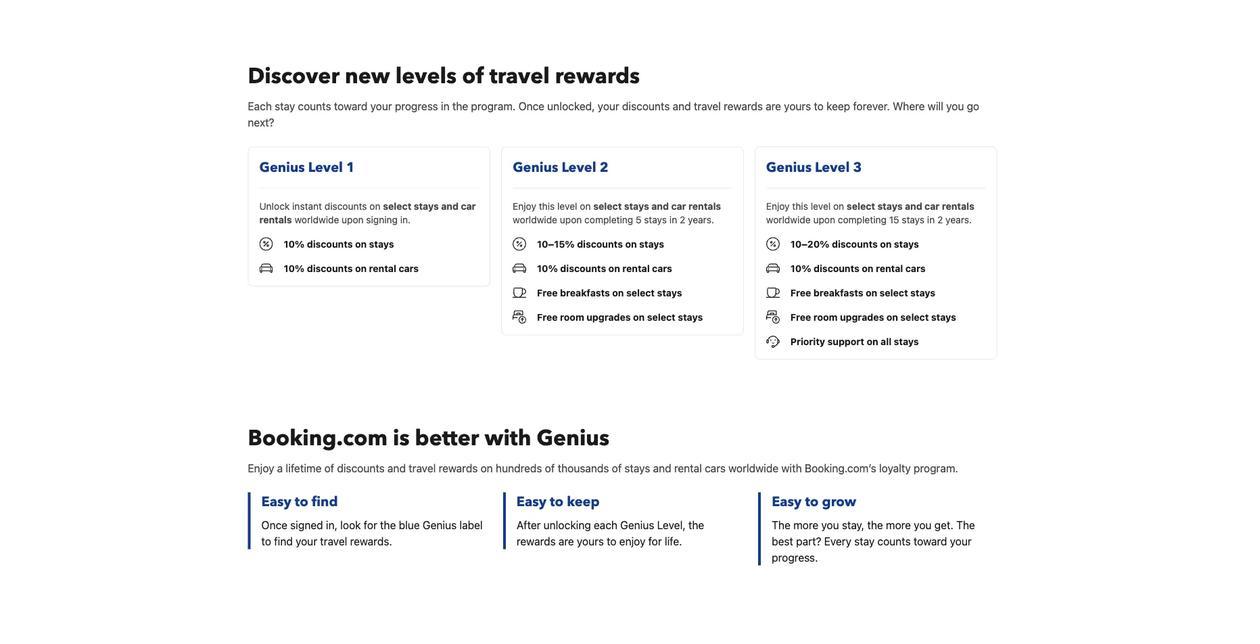 Task type: vqa. For each thing, say whether or not it's contained in the screenshot.
free breakfasts on select stays associated with Genius Level 3
yes



Task type: describe. For each thing, give the bounding box(es) containing it.
10% discounts on rental cars for genius level 1
[[284, 262, 419, 274]]

cars for genius level 1
[[399, 262, 419, 274]]

hundreds
[[496, 461, 542, 474]]

10–15%
[[537, 238, 575, 249]]

progress
[[395, 99, 438, 112]]

1 the from the left
[[772, 518, 791, 531]]

stay,
[[842, 518, 865, 531]]

after
[[517, 518, 541, 531]]

free room upgrades on select stays for 3
[[791, 311, 957, 322]]

easy for easy to find
[[262, 492, 292, 511]]

of right levels
[[462, 61, 484, 91]]

select inside 'select stays and car rentals'
[[383, 200, 412, 211]]

are inside after unlocking each genius level, the rewards are yours to enjoy for life.
[[559, 535, 574, 547]]

stay inside each stay counts toward your progress in the program. once unlocked, your discounts and travel rewards are yours to keep forever. where will you go next?
[[275, 99, 295, 112]]

0 vertical spatial find
[[312, 492, 338, 511]]

genius level 3
[[767, 158, 862, 177]]

10–20% discounts on stays
[[791, 238, 920, 249]]

the more you stay, the more you get. the best part? every stay counts toward your progress.
[[772, 518, 976, 564]]

select inside enjoy this level on select stays and car rentals worldwide upon completing 5 stays in 2 years.
[[594, 200, 622, 211]]

room for 2
[[560, 311, 585, 322]]

enjoy this level on select stays and car rentals worldwide upon completing 5 stays in 2 years.
[[513, 200, 722, 225]]

rental for 3
[[876, 262, 904, 274]]

free room upgrades on select stays for 2
[[537, 311, 703, 322]]

car for genius level 2
[[672, 200, 687, 211]]

your inside the more you stay, the more you get. the best part? every stay counts toward your progress.
[[951, 535, 972, 547]]

signing
[[366, 214, 398, 225]]

discover new levels of travel rewards
[[248, 61, 640, 91]]

rentals for genius level 3
[[943, 200, 975, 211]]

grow
[[823, 492, 857, 511]]

program. inside each stay counts toward your progress in the program. once unlocked, your discounts and travel rewards are yours to keep forever. where will you go next?
[[471, 99, 516, 112]]

0 horizontal spatial you
[[822, 518, 840, 531]]

car inside 'select stays and car rentals'
[[461, 200, 476, 211]]

travel inside once signed in, look for the blue genius label to find your travel rewards.
[[320, 535, 347, 547]]

level,
[[658, 518, 686, 531]]

1 horizontal spatial program.
[[914, 461, 959, 474]]

10% discounts on stays
[[284, 238, 394, 249]]

levels
[[396, 61, 457, 91]]

0 vertical spatial with
[[485, 423, 532, 453]]

rewards inside after unlocking each genius level, the rewards are yours to enjoy for life.
[[517, 535, 556, 547]]

unlocking
[[544, 518, 591, 531]]

select stays and car rentals
[[260, 200, 476, 225]]

support
[[828, 336, 865, 347]]

easy to grow
[[772, 492, 857, 511]]

booking.com's
[[805, 461, 877, 474]]

genius level 1
[[260, 158, 355, 177]]

genius inside once signed in, look for the blue genius label to find your travel rewards.
[[423, 518, 457, 531]]

yours inside each stay counts toward your progress in the program. once unlocked, your discounts and travel rewards are yours to keep forever. where will you go next?
[[785, 99, 812, 112]]

easy for easy to keep
[[517, 492, 547, 511]]

easy to find
[[262, 492, 338, 511]]

yours inside after unlocking each genius level, the rewards are yours to enjoy for life.
[[577, 535, 604, 547]]

the inside after unlocking each genius level, the rewards are yours to enjoy for life.
[[689, 518, 705, 531]]

completing for genius level 2
[[585, 214, 634, 225]]

signed
[[290, 518, 323, 531]]

2 more from the left
[[887, 518, 912, 531]]

better
[[415, 423, 480, 453]]

completing for genius level 3
[[838, 214, 887, 225]]

unlock
[[260, 200, 290, 211]]

and inside enjoy this level on select stays and car rentals worldwide upon completing 5 stays in 2 years.
[[652, 200, 669, 211]]

lifetime
[[286, 461, 322, 474]]

2 for genius level 2
[[680, 214, 686, 225]]

to inside each stay counts toward your progress in the program. once unlocked, your discounts and travel rewards are yours to keep forever. where will you go next?
[[814, 99, 824, 112]]

rentals inside 'select stays and car rentals'
[[260, 214, 292, 225]]

select inside the enjoy this level on select stays and car rentals worldwide upon completing 15 stays in 2 years.
[[847, 200, 876, 211]]

the inside each stay counts toward your progress in the program. once unlocked, your discounts and travel rewards are yours to keep forever. where will you go next?
[[453, 99, 468, 112]]

for inside once signed in, look for the blue genius label to find your travel rewards.
[[364, 518, 378, 531]]

10% for genius level 3
[[791, 262, 812, 274]]

all
[[881, 336, 892, 347]]

enjoy this level on select stays and car rentals worldwide upon completing 15 stays in 2 years.
[[767, 200, 975, 225]]

in for genius level 2
[[670, 214, 678, 225]]

10–20%
[[791, 238, 830, 249]]

2 for genius level 3
[[938, 214, 944, 225]]

free breakfasts on select stays for genius level 3
[[791, 287, 936, 298]]

enjoy for genius level 2
[[513, 200, 537, 211]]

15
[[890, 214, 900, 225]]

is
[[393, 423, 410, 453]]

once inside each stay counts toward your progress in the program. once unlocked, your discounts and travel rewards are yours to keep forever. where will you go next?
[[519, 99, 545, 112]]

5
[[636, 214, 642, 225]]

enjoy for genius level 3
[[767, 200, 790, 211]]

enjoy
[[620, 535, 646, 547]]

rentals for genius level 2
[[689, 200, 722, 211]]

once signed in, look for the blue genius label to find your travel rewards.
[[262, 518, 483, 547]]

years. for 3
[[946, 214, 972, 225]]

the inside the more you stay, the more you get. the best part? every stay counts toward your progress.
[[868, 518, 884, 531]]

rental for 2
[[623, 262, 650, 274]]

progress.
[[772, 551, 819, 564]]

breakfasts for 2
[[560, 287, 610, 298]]

will
[[928, 99, 944, 112]]

of right the lifetime
[[325, 461, 334, 474]]

level for 3
[[816, 158, 850, 177]]

once inside once signed in, look for the blue genius label to find your travel rewards.
[[262, 518, 288, 531]]

forever.
[[854, 99, 891, 112]]

each
[[248, 99, 272, 112]]

upon for genius level 2
[[560, 214, 582, 225]]

every
[[825, 535, 852, 547]]

years. for 2
[[688, 214, 715, 225]]

you inside each stay counts toward your progress in the program. once unlocked, your discounts and travel rewards are yours to keep forever. where will you go next?
[[947, 99, 965, 112]]

0 horizontal spatial 2
[[600, 158, 609, 177]]

to up signed
[[295, 492, 308, 511]]

1 vertical spatial keep
[[567, 492, 600, 511]]

car for genius level 3
[[925, 200, 940, 211]]

rental up the level,
[[675, 461, 702, 474]]

your inside once signed in, look for the blue genius label to find your travel rewards.
[[296, 535, 317, 547]]

and inside 'select stays and car rentals'
[[441, 200, 459, 211]]

10% for genius level 1
[[284, 262, 305, 274]]

this for genius level 3
[[793, 200, 809, 211]]

label
[[460, 518, 483, 531]]

for inside after unlocking each genius level, the rewards are yours to enjoy for life.
[[649, 535, 662, 547]]

to left grow
[[806, 492, 819, 511]]

thousands
[[558, 461, 609, 474]]

easy to keep
[[517, 492, 600, 511]]

of right hundreds
[[545, 461, 555, 474]]

level for 3
[[811, 200, 831, 211]]

enjoy a lifetime of discounts and travel rewards on hundreds of thousands of stays and rental cars worldwide with booking.com's loyalty program.
[[248, 461, 959, 474]]

priority
[[791, 336, 826, 347]]



Task type: locate. For each thing, give the bounding box(es) containing it.
0 horizontal spatial level
[[558, 200, 578, 211]]

the right the get.
[[957, 518, 976, 531]]

cars for genius level 3
[[906, 262, 926, 274]]

1 horizontal spatial free room upgrades on select stays
[[791, 311, 957, 322]]

keep left forever.
[[827, 99, 851, 112]]

10% for genius level 2
[[537, 262, 558, 274]]

in inside each stay counts toward your progress in the program. once unlocked, your discounts and travel rewards are yours to keep forever. where will you go next?
[[441, 99, 450, 112]]

1 this from the left
[[539, 200, 555, 211]]

rental down 10–15% discounts on stays
[[623, 262, 650, 274]]

0 vertical spatial yours
[[785, 99, 812, 112]]

10% down 10–15%
[[537, 262, 558, 274]]

counts
[[298, 99, 331, 112], [878, 535, 911, 547]]

priority support on all stays
[[791, 336, 920, 347]]

0 horizontal spatial toward
[[334, 99, 368, 112]]

are
[[766, 99, 782, 112], [559, 535, 574, 547]]

free room upgrades on select stays
[[537, 311, 703, 322], [791, 311, 957, 322]]

0 horizontal spatial find
[[274, 535, 293, 547]]

years. inside enjoy this level on select stays and car rentals worldwide upon completing 5 stays in 2 years.
[[688, 214, 715, 225]]

unlock instant discounts on
[[260, 200, 383, 211]]

1 horizontal spatial yours
[[785, 99, 812, 112]]

you left go
[[947, 99, 965, 112]]

on
[[370, 200, 381, 211], [580, 200, 591, 211], [834, 200, 845, 211], [355, 238, 367, 249], [626, 238, 637, 249], [881, 238, 892, 249], [355, 262, 367, 274], [609, 262, 621, 274], [862, 262, 874, 274], [613, 287, 624, 298], [866, 287, 878, 298], [634, 311, 645, 322], [887, 311, 899, 322], [867, 336, 879, 347], [481, 461, 493, 474]]

this up 10–20%
[[793, 200, 809, 211]]

stay right each
[[275, 99, 295, 112]]

0 horizontal spatial years.
[[688, 214, 715, 225]]

travel
[[490, 61, 550, 91], [694, 99, 721, 112], [409, 461, 436, 474], [320, 535, 347, 547]]

counts inside the more you stay, the more you get. the best part? every stay counts toward your progress.
[[878, 535, 911, 547]]

go
[[967, 99, 980, 112]]

1 horizontal spatial keep
[[827, 99, 851, 112]]

enjoy
[[513, 200, 537, 211], [767, 200, 790, 211], [248, 461, 274, 474]]

1 vertical spatial yours
[[577, 535, 604, 547]]

1 vertical spatial once
[[262, 518, 288, 531]]

and inside each stay counts toward your progress in the program. once unlocked, your discounts and travel rewards are yours to keep forever. where will you go next?
[[673, 99, 691, 112]]

you up every
[[822, 518, 840, 531]]

and inside the enjoy this level on select stays and car rentals worldwide upon completing 15 stays in 2 years.
[[905, 200, 923, 211]]

2
[[600, 158, 609, 177], [680, 214, 686, 225], [938, 214, 944, 225]]

10% discounts on rental cars down "10% discounts on stays"
[[284, 262, 419, 274]]

once left unlocked,
[[519, 99, 545, 112]]

on inside the enjoy this level on select stays and car rentals worldwide upon completing 15 stays in 2 years.
[[834, 200, 845, 211]]

10% discounts on rental cars down 10–20% discounts on stays
[[791, 262, 926, 274]]

counts inside each stay counts toward your progress in the program. once unlocked, your discounts and travel rewards are yours to keep forever. where will you go next?
[[298, 99, 331, 112]]

are inside each stay counts toward your progress in the program. once unlocked, your discounts and travel rewards are yours to keep forever. where will you go next?
[[766, 99, 782, 112]]

1 horizontal spatial upon
[[560, 214, 582, 225]]

find down signed
[[274, 535, 293, 547]]

for left life.
[[649, 535, 662, 547]]

best
[[772, 535, 794, 547]]

you
[[947, 99, 965, 112], [822, 518, 840, 531], [915, 518, 932, 531]]

unlocked,
[[548, 99, 595, 112]]

2 horizontal spatial upon
[[814, 214, 836, 225]]

0 horizontal spatial free room upgrades on select stays
[[537, 311, 703, 322]]

more up the part?
[[794, 518, 819, 531]]

completing up 10–20% discounts on stays
[[838, 214, 887, 225]]

level down genius level 3
[[811, 200, 831, 211]]

level inside the enjoy this level on select stays and car rentals worldwide upon completing 15 stays in 2 years.
[[811, 200, 831, 211]]

each stay counts toward your progress in the program. once unlocked, your discounts and travel rewards are yours to keep forever. where will you go next?
[[248, 99, 980, 128]]

1 horizontal spatial completing
[[838, 214, 887, 225]]

counts right every
[[878, 535, 911, 547]]

0 horizontal spatial counts
[[298, 99, 331, 112]]

0 horizontal spatial the
[[772, 518, 791, 531]]

part?
[[797, 535, 822, 547]]

0 horizontal spatial in
[[441, 99, 450, 112]]

10% discounts on rental cars for genius level 3
[[791, 262, 926, 274]]

in,
[[326, 518, 338, 531]]

1 horizontal spatial enjoy
[[513, 200, 537, 211]]

1
[[347, 158, 355, 177]]

to down easy to find
[[262, 535, 271, 547]]

car inside enjoy this level on select stays and car rentals worldwide upon completing 5 stays in 2 years.
[[672, 200, 687, 211]]

with up hundreds
[[485, 423, 532, 453]]

to inside once signed in, look for the blue genius label to find your travel rewards.
[[262, 535, 271, 547]]

completing
[[585, 214, 634, 225], [838, 214, 887, 225]]

1 horizontal spatial more
[[887, 518, 912, 531]]

2 free room upgrades on select stays from the left
[[791, 311, 957, 322]]

1 completing from the left
[[585, 214, 634, 225]]

1 years. from the left
[[688, 214, 715, 225]]

after unlocking each genius level, the rewards are yours to enjoy for life.
[[517, 518, 705, 547]]

0 horizontal spatial are
[[559, 535, 574, 547]]

each
[[594, 518, 618, 531]]

worldwide inside the enjoy this level on select stays and car rentals worldwide upon completing 15 stays in 2 years.
[[767, 214, 811, 225]]

keep up unlocking
[[567, 492, 600, 511]]

1 horizontal spatial rentals
[[689, 200, 722, 211]]

the up "best"
[[772, 518, 791, 531]]

blue
[[399, 518, 420, 531]]

of
[[462, 61, 484, 91], [325, 461, 334, 474], [545, 461, 555, 474], [612, 461, 622, 474]]

0 horizontal spatial rentals
[[260, 214, 292, 225]]

level
[[308, 158, 343, 177], [562, 158, 597, 177], [816, 158, 850, 177]]

0 horizontal spatial yours
[[577, 535, 604, 547]]

1 horizontal spatial you
[[915, 518, 932, 531]]

2 free breakfasts on select stays from the left
[[791, 287, 936, 298]]

3 level from the left
[[816, 158, 850, 177]]

level down "genius level 2"
[[558, 200, 578, 211]]

10% discounts on rental cars
[[284, 262, 419, 274], [537, 262, 673, 274], [791, 262, 926, 274]]

0 horizontal spatial upon
[[342, 214, 364, 225]]

once
[[519, 99, 545, 112], [262, 518, 288, 531]]

stay down stay,
[[855, 535, 875, 547]]

stay inside the more you stay, the more you get. the best part? every stay counts toward your progress.
[[855, 535, 875, 547]]

1 horizontal spatial 10% discounts on rental cars
[[537, 262, 673, 274]]

on inside enjoy this level on select stays and car rentals worldwide upon completing 5 stays in 2 years.
[[580, 200, 591, 211]]

1 vertical spatial counts
[[878, 535, 911, 547]]

1 vertical spatial program.
[[914, 461, 959, 474]]

keep
[[827, 99, 851, 112], [567, 492, 600, 511]]

2 completing from the left
[[838, 214, 887, 225]]

where
[[893, 99, 926, 112]]

enjoy inside the enjoy this level on select stays and car rentals worldwide upon completing 15 stays in 2 years.
[[767, 200, 790, 211]]

select
[[383, 200, 412, 211], [594, 200, 622, 211], [847, 200, 876, 211], [627, 287, 655, 298], [880, 287, 909, 298], [647, 311, 676, 322], [901, 311, 930, 322]]

10% down 10–20%
[[791, 262, 812, 274]]

1 horizontal spatial free breakfasts on select stays
[[791, 287, 936, 298]]

1 horizontal spatial are
[[766, 99, 782, 112]]

easy for easy to grow
[[772, 492, 802, 511]]

0 horizontal spatial completing
[[585, 214, 634, 225]]

1 vertical spatial toward
[[914, 535, 948, 547]]

upgrades for 2
[[587, 311, 631, 322]]

upon inside the enjoy this level on select stays and car rentals worldwide upon completing 15 stays in 2 years.
[[814, 214, 836, 225]]

next?
[[248, 116, 274, 128]]

easy up after
[[517, 492, 547, 511]]

stays
[[414, 200, 439, 211], [625, 200, 650, 211], [878, 200, 903, 211], [645, 214, 667, 225], [902, 214, 925, 225], [369, 238, 394, 249], [640, 238, 665, 249], [895, 238, 920, 249], [657, 287, 683, 298], [911, 287, 936, 298], [678, 311, 703, 322], [932, 311, 957, 322], [894, 336, 920, 347], [625, 461, 651, 474]]

genius level 2
[[513, 158, 609, 177]]

level for 1
[[308, 158, 343, 177]]

0 horizontal spatial room
[[560, 311, 585, 322]]

more
[[794, 518, 819, 531], [887, 518, 912, 531]]

free breakfasts on select stays down 10–15% discounts on stays
[[537, 287, 683, 298]]

1 10% discounts on rental cars from the left
[[284, 262, 419, 274]]

yours down each
[[577, 535, 604, 547]]

instant
[[292, 200, 322, 211]]

rewards.
[[350, 535, 392, 547]]

program. right loyalty
[[914, 461, 959, 474]]

the
[[453, 99, 468, 112], [380, 518, 396, 531], [689, 518, 705, 531], [868, 518, 884, 531]]

2 horizontal spatial you
[[947, 99, 965, 112]]

once left signed
[[262, 518, 288, 531]]

for up rewards.
[[364, 518, 378, 531]]

level for 2
[[558, 200, 578, 211]]

this up 10–15%
[[539, 200, 555, 211]]

0 horizontal spatial enjoy
[[248, 461, 274, 474]]

1 horizontal spatial counts
[[878, 535, 911, 547]]

toward inside the more you stay, the more you get. the best part? every stay counts toward your progress.
[[914, 535, 948, 547]]

2 horizontal spatial level
[[816, 158, 850, 177]]

0 horizontal spatial car
[[461, 200, 476, 211]]

cars for genius level 2
[[653, 262, 673, 274]]

0 vertical spatial for
[[364, 518, 378, 531]]

toward down the get.
[[914, 535, 948, 547]]

1 horizontal spatial years.
[[946, 214, 972, 225]]

genius inside after unlocking each genius level, the rewards are yours to enjoy for life.
[[621, 518, 655, 531]]

your down signed
[[296, 535, 317, 547]]

life.
[[665, 535, 683, 547]]

10%
[[284, 238, 305, 249], [284, 262, 305, 274], [537, 262, 558, 274], [791, 262, 812, 274]]

the down discover new levels of travel rewards
[[453, 99, 468, 112]]

1 horizontal spatial car
[[672, 200, 687, 211]]

2 years. from the left
[[946, 214, 972, 225]]

in inside enjoy this level on select stays and car rentals worldwide upon completing 5 stays in 2 years.
[[670, 214, 678, 225]]

2 room from the left
[[814, 311, 838, 322]]

1 horizontal spatial find
[[312, 492, 338, 511]]

0 vertical spatial counts
[[298, 99, 331, 112]]

room for 3
[[814, 311, 838, 322]]

rewards
[[555, 61, 640, 91], [724, 99, 763, 112], [439, 461, 478, 474], [517, 535, 556, 547]]

2 horizontal spatial enjoy
[[767, 200, 790, 211]]

to left forever.
[[814, 99, 824, 112]]

3 10% discounts on rental cars from the left
[[791, 262, 926, 274]]

0 horizontal spatial with
[[485, 423, 532, 453]]

0 horizontal spatial easy
[[262, 492, 292, 511]]

1 room from the left
[[560, 311, 585, 322]]

rental
[[369, 262, 397, 274], [623, 262, 650, 274], [876, 262, 904, 274], [675, 461, 702, 474]]

your
[[371, 99, 392, 112], [598, 99, 620, 112], [296, 535, 317, 547], [951, 535, 972, 547]]

car
[[461, 200, 476, 211], [672, 200, 687, 211], [925, 200, 940, 211]]

the right stay,
[[868, 518, 884, 531]]

0 horizontal spatial for
[[364, 518, 378, 531]]

3 car from the left
[[925, 200, 940, 211]]

level left 1
[[308, 158, 343, 177]]

0 horizontal spatial free breakfasts on select stays
[[537, 287, 683, 298]]

rentals inside the enjoy this level on select stays and car rentals worldwide upon completing 15 stays in 2 years.
[[943, 200, 975, 211]]

1 horizontal spatial room
[[814, 311, 838, 322]]

2 car from the left
[[672, 200, 687, 211]]

in right 15
[[928, 214, 935, 225]]

booking.com
[[248, 423, 388, 453]]

the right the level,
[[689, 518, 705, 531]]

you left the get.
[[915, 518, 932, 531]]

2 inside enjoy this level on select stays and car rentals worldwide upon completing 5 stays in 2 years.
[[680, 214, 686, 225]]

1 upgrades from the left
[[587, 311, 631, 322]]

2 horizontal spatial 2
[[938, 214, 944, 225]]

0 vertical spatial once
[[519, 99, 545, 112]]

upon for genius level 3
[[814, 214, 836, 225]]

program.
[[471, 99, 516, 112], [914, 461, 959, 474]]

in for genius level 3
[[928, 214, 935, 225]]

get.
[[935, 518, 954, 531]]

10% down instant
[[284, 238, 305, 249]]

0 horizontal spatial 10% discounts on rental cars
[[284, 262, 419, 274]]

car inside the enjoy this level on select stays and car rentals worldwide upon completing 15 stays in 2 years.
[[925, 200, 940, 211]]

yours
[[785, 99, 812, 112], [577, 535, 604, 547]]

0 horizontal spatial level
[[308, 158, 343, 177]]

2 horizontal spatial 10% discounts on rental cars
[[791, 262, 926, 274]]

toward inside each stay counts toward your progress in the program. once unlocked, your discounts and travel rewards are yours to keep forever. where will you go next?
[[334, 99, 368, 112]]

your down new
[[371, 99, 392, 112]]

upon inside enjoy this level on select stays and car rentals worldwide upon completing 5 stays in 2 years.
[[560, 214, 582, 225]]

upon up 10–20%
[[814, 214, 836, 225]]

1 horizontal spatial the
[[957, 518, 976, 531]]

in right the progress
[[441, 99, 450, 112]]

level for 2
[[562, 158, 597, 177]]

loyalty
[[880, 461, 911, 474]]

breakfasts up support
[[814, 287, 864, 298]]

stay
[[275, 99, 295, 112], [855, 535, 875, 547]]

0 horizontal spatial program.
[[471, 99, 516, 112]]

find up in,
[[312, 492, 338, 511]]

worldwide inside enjoy this level on select stays and car rentals worldwide upon completing 5 stays in 2 years.
[[513, 214, 558, 225]]

1 horizontal spatial level
[[562, 158, 597, 177]]

1 level from the left
[[558, 200, 578, 211]]

1 breakfasts from the left
[[560, 287, 610, 298]]

rental down the signing
[[369, 262, 397, 274]]

2 easy from the left
[[517, 492, 547, 511]]

2 inside the enjoy this level on select stays and car rentals worldwide upon completing 15 stays in 2 years.
[[938, 214, 944, 225]]

to down each
[[607, 535, 617, 547]]

1 horizontal spatial breakfasts
[[814, 287, 864, 298]]

enjoy inside enjoy this level on select stays and car rentals worldwide upon completing 5 stays in 2 years.
[[513, 200, 537, 211]]

years.
[[688, 214, 715, 225], [946, 214, 972, 225]]

completing inside enjoy this level on select stays and car rentals worldwide upon completing 5 stays in 2 years.
[[585, 214, 634, 225]]

enjoy down genius level 3
[[767, 200, 790, 211]]

1 horizontal spatial in
[[670, 214, 678, 225]]

of right thousands
[[612, 461, 622, 474]]

2 upon from the left
[[560, 214, 582, 225]]

rentals
[[689, 200, 722, 211], [943, 200, 975, 211], [260, 214, 292, 225]]

upon up 10–15%
[[560, 214, 582, 225]]

10% discounts on rental cars down 10–15% discounts on stays
[[537, 262, 673, 274]]

1 horizontal spatial upgrades
[[841, 311, 885, 322]]

more right stay,
[[887, 518, 912, 531]]

easy down a at the bottom left
[[262, 492, 292, 511]]

1 more from the left
[[794, 518, 819, 531]]

2 right 15
[[938, 214, 944, 225]]

3 upon from the left
[[814, 214, 836, 225]]

1 horizontal spatial 2
[[680, 214, 686, 225]]

breakfasts down 10–15% discounts on stays
[[560, 287, 610, 298]]

toward down new
[[334, 99, 368, 112]]

1 car from the left
[[461, 200, 476, 211]]

free breakfasts on select stays down 10–20% discounts on stays
[[791, 287, 936, 298]]

1 horizontal spatial once
[[519, 99, 545, 112]]

1 vertical spatial with
[[782, 461, 802, 474]]

this for genius level 2
[[539, 200, 555, 211]]

2 level from the left
[[562, 158, 597, 177]]

1 horizontal spatial for
[[649, 535, 662, 547]]

completing inside the enjoy this level on select stays and car rentals worldwide upon completing 15 stays in 2 years.
[[838, 214, 887, 225]]

1 horizontal spatial level
[[811, 200, 831, 211]]

discover
[[248, 61, 340, 91]]

2 level from the left
[[811, 200, 831, 211]]

1 level from the left
[[308, 158, 343, 177]]

1 horizontal spatial this
[[793, 200, 809, 211]]

your down the get.
[[951, 535, 972, 547]]

0 vertical spatial keep
[[827, 99, 851, 112]]

booking.com is better with genius
[[248, 423, 610, 453]]

1 horizontal spatial easy
[[517, 492, 547, 511]]

a
[[277, 461, 283, 474]]

and
[[673, 99, 691, 112], [441, 200, 459, 211], [652, 200, 669, 211], [905, 200, 923, 211], [388, 461, 406, 474], [653, 461, 672, 474]]

1 horizontal spatial with
[[782, 461, 802, 474]]

level inside enjoy this level on select stays and car rentals worldwide upon completing 5 stays in 2 years.
[[558, 200, 578, 211]]

worldwide upon signing in.
[[292, 214, 411, 225]]

new
[[345, 61, 390, 91]]

keep inside each stay counts toward your progress in the program. once unlocked, your discounts and travel rewards are yours to keep forever. where will you go next?
[[827, 99, 851, 112]]

1 upon from the left
[[342, 214, 364, 225]]

0 horizontal spatial stay
[[275, 99, 295, 112]]

3 easy from the left
[[772, 492, 802, 511]]

2 10% discounts on rental cars from the left
[[537, 262, 673, 274]]

1 easy from the left
[[262, 492, 292, 511]]

0 horizontal spatial once
[[262, 518, 288, 531]]

in.
[[401, 214, 411, 225]]

2 upgrades from the left
[[841, 311, 885, 322]]

rental for 1
[[369, 262, 397, 274]]

0 vertical spatial toward
[[334, 99, 368, 112]]

find inside once signed in, look for the blue genius label to find your travel rewards.
[[274, 535, 293, 547]]

look
[[341, 518, 361, 531]]

with up easy to grow
[[782, 461, 802, 474]]

free breakfasts on select stays for genius level 2
[[537, 287, 683, 298]]

discounts inside each stay counts toward your progress in the program. once unlocked, your discounts and travel rewards are yours to keep forever. where will you go next?
[[623, 99, 670, 112]]

counts down discover
[[298, 99, 331, 112]]

10% discounts on rental cars for genius level 2
[[537, 262, 673, 274]]

2 this from the left
[[793, 200, 809, 211]]

in right 5
[[670, 214, 678, 225]]

0 horizontal spatial this
[[539, 200, 555, 211]]

rewards inside each stay counts toward your progress in the program. once unlocked, your discounts and travel rewards are yours to keep forever. where will you go next?
[[724, 99, 763, 112]]

1 vertical spatial stay
[[855, 535, 875, 547]]

to inside after unlocking each genius level, the rewards are yours to enjoy for life.
[[607, 535, 617, 547]]

1 free breakfasts on select stays from the left
[[537, 287, 683, 298]]

your right unlocked,
[[598, 99, 620, 112]]

1 horizontal spatial stay
[[855, 535, 875, 547]]

upon up "10% discounts on stays"
[[342, 214, 364, 225]]

1 free room upgrades on select stays from the left
[[537, 311, 703, 322]]

1 horizontal spatial toward
[[914, 535, 948, 547]]

upgrades for 3
[[841, 311, 885, 322]]

2 horizontal spatial in
[[928, 214, 935, 225]]

10% down "10% discounts on stays"
[[284, 262, 305, 274]]

program. down discover new levels of travel rewards
[[471, 99, 516, 112]]

0 horizontal spatial breakfasts
[[560, 287, 610, 298]]

level up enjoy this level on select stays and car rentals worldwide upon completing 5 stays in 2 years.
[[562, 158, 597, 177]]

for
[[364, 518, 378, 531], [649, 535, 662, 547]]

upon
[[342, 214, 364, 225], [560, 214, 582, 225], [814, 214, 836, 225]]

level
[[558, 200, 578, 211], [811, 200, 831, 211]]

1 vertical spatial find
[[274, 535, 293, 547]]

free breakfasts on select stays
[[537, 287, 683, 298], [791, 287, 936, 298]]

0 horizontal spatial keep
[[567, 492, 600, 511]]

to up unlocking
[[550, 492, 564, 511]]

2 breakfasts from the left
[[814, 287, 864, 298]]

0 horizontal spatial more
[[794, 518, 819, 531]]

this
[[539, 200, 555, 211], [793, 200, 809, 211]]

in
[[441, 99, 450, 112], [670, 214, 678, 225], [928, 214, 935, 225]]

completing up 10–15% discounts on stays
[[585, 214, 634, 225]]

easy up "best"
[[772, 492, 802, 511]]

years. right 5
[[688, 214, 715, 225]]

enjoy down "genius level 2"
[[513, 200, 537, 211]]

0 vertical spatial stay
[[275, 99, 295, 112]]

2 the from the left
[[957, 518, 976, 531]]

this inside the enjoy this level on select stays and car rentals worldwide upon completing 15 stays in 2 years.
[[793, 200, 809, 211]]

rentals inside enjoy this level on select stays and car rentals worldwide upon completing 5 stays in 2 years.
[[689, 200, 722, 211]]

2 horizontal spatial rentals
[[943, 200, 975, 211]]

in inside the enjoy this level on select stays and car rentals worldwide upon completing 15 stays in 2 years.
[[928, 214, 935, 225]]

0 vertical spatial are
[[766, 99, 782, 112]]

2 up enjoy this level on select stays and car rentals worldwide upon completing 5 stays in 2 years.
[[600, 158, 609, 177]]

1 vertical spatial for
[[649, 535, 662, 547]]

with
[[485, 423, 532, 453], [782, 461, 802, 474]]

2 horizontal spatial easy
[[772, 492, 802, 511]]

1 vertical spatial are
[[559, 535, 574, 547]]

rental down 10–20% discounts on stays
[[876, 262, 904, 274]]

10–15% discounts on stays
[[537, 238, 665, 249]]

this inside enjoy this level on select stays and car rentals worldwide upon completing 5 stays in 2 years.
[[539, 200, 555, 211]]

enjoy left a at the bottom left
[[248, 461, 274, 474]]

0 vertical spatial program.
[[471, 99, 516, 112]]

years. inside the enjoy this level on select stays and car rentals worldwide upon completing 15 stays in 2 years.
[[946, 214, 972, 225]]

3
[[854, 158, 862, 177]]

to
[[814, 99, 824, 112], [295, 492, 308, 511], [550, 492, 564, 511], [806, 492, 819, 511], [262, 535, 271, 547], [607, 535, 617, 547]]

travel inside each stay counts toward your progress in the program. once unlocked, your discounts and travel rewards are yours to keep forever. where will you go next?
[[694, 99, 721, 112]]

upgrades
[[587, 311, 631, 322], [841, 311, 885, 322]]

free
[[537, 287, 558, 298], [791, 287, 812, 298], [537, 311, 558, 322], [791, 311, 812, 322]]

the inside once signed in, look for the blue genius label to find your travel rewards.
[[380, 518, 396, 531]]

years. right 15
[[946, 214, 972, 225]]

the left blue
[[380, 518, 396, 531]]

2 horizontal spatial car
[[925, 200, 940, 211]]

stays inside 'select stays and car rentals'
[[414, 200, 439, 211]]

0 horizontal spatial upgrades
[[587, 311, 631, 322]]

2 right 5
[[680, 214, 686, 225]]

cars
[[399, 262, 419, 274], [653, 262, 673, 274], [906, 262, 926, 274], [705, 461, 726, 474]]

breakfasts for 3
[[814, 287, 864, 298]]

level left '3'
[[816, 158, 850, 177]]

yours up genius level 3
[[785, 99, 812, 112]]



